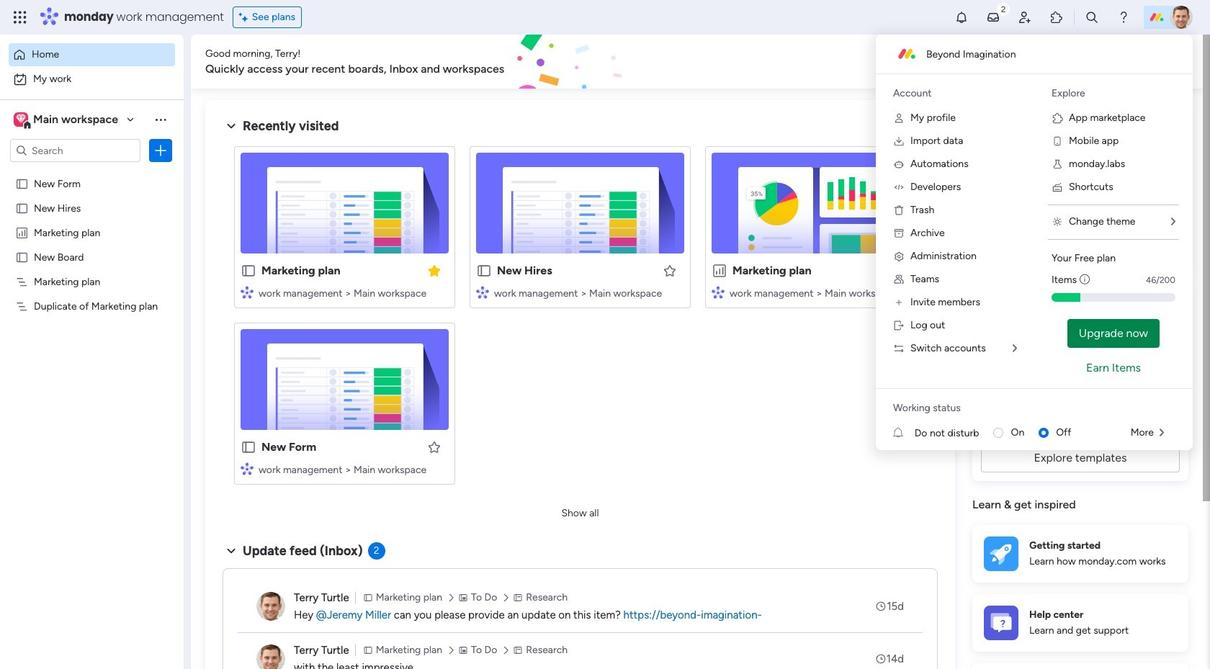 Task type: locate. For each thing, give the bounding box(es) containing it.
1 workspace image from the left
[[14, 112, 28, 128]]

public board image down public dashboard icon
[[15, 250, 29, 264]]

archive image
[[894, 228, 905, 239]]

terry turtle image right help image at the right of the page
[[1171, 6, 1194, 29]]

2 workspace image from the left
[[16, 112, 26, 128]]

automations image
[[894, 159, 905, 170]]

1 horizontal spatial add to favorites image
[[899, 263, 913, 278]]

public board image
[[15, 250, 29, 264], [476, 263, 492, 279]]

public dashboard image
[[15, 226, 29, 239]]

monday.labs image
[[1052, 159, 1064, 170]]

0 horizontal spatial add to favorites image
[[663, 263, 678, 278]]

0 horizontal spatial terry turtle image
[[257, 645, 285, 670]]

shortcuts image
[[1052, 182, 1064, 193]]

list arrow image
[[1172, 217, 1176, 227]]

terry turtle image
[[257, 592, 285, 621]]

add to favorites image left public dashboard image
[[663, 263, 678, 278]]

public board image right remove from favorites image
[[476, 263, 492, 279]]

log out image
[[894, 320, 905, 332]]

close update feed (inbox) image
[[223, 543, 240, 560]]

public board image
[[15, 177, 29, 190], [15, 201, 29, 215], [241, 263, 257, 279], [241, 440, 257, 456]]

search everything image
[[1085, 10, 1100, 25]]

0 horizontal spatial public board image
[[15, 250, 29, 264]]

terry turtle image down terry turtle icon
[[257, 645, 285, 670]]

terry turtle image
[[1171, 6, 1194, 29], [257, 645, 285, 670]]

help image
[[1117, 10, 1132, 25]]

v2 surfce notifications image
[[894, 426, 915, 441]]

workspace image
[[14, 112, 28, 128], [16, 112, 26, 128]]

add to favorites image
[[663, 263, 678, 278], [899, 263, 913, 278]]

invite members image
[[894, 297, 905, 308]]

workspace selection element
[[14, 111, 120, 130]]

workspace options image
[[154, 112, 168, 127]]

2 add to favorites image from the left
[[899, 263, 913, 278]]

1 horizontal spatial terry turtle image
[[1171, 6, 1194, 29]]

list box
[[0, 168, 184, 513]]

option
[[9, 43, 175, 66], [9, 68, 175, 91], [0, 170, 184, 173]]

1 add to favorites image from the left
[[663, 263, 678, 278]]

add to favorites image for public dashboard image
[[899, 263, 913, 278]]

v2 user feedback image
[[985, 54, 996, 70]]

invite members image
[[1018, 10, 1033, 25]]

import data image
[[894, 136, 905, 147]]

notifications image
[[955, 10, 969, 25]]

add to favorites image down administration "image" at the top right of the page
[[899, 263, 913, 278]]

add to favorites image
[[427, 440, 442, 454]]

0 vertical spatial terry turtle image
[[1171, 6, 1194, 29]]



Task type: describe. For each thing, give the bounding box(es) containing it.
select product image
[[13, 10, 27, 25]]

administration image
[[894, 251, 905, 262]]

mobile app image
[[1052, 136, 1064, 147]]

0 vertical spatial option
[[9, 43, 175, 66]]

developers image
[[894, 182, 905, 193]]

2 image
[[998, 1, 1011, 17]]

quick search results list box
[[223, 135, 938, 502]]

2 vertical spatial option
[[0, 170, 184, 173]]

monday marketplace image
[[1050, 10, 1065, 25]]

Search in workspace field
[[30, 142, 120, 159]]

1 vertical spatial terry turtle image
[[257, 645, 285, 670]]

update feed image
[[987, 10, 1001, 25]]

v2 info image
[[1081, 272, 1091, 288]]

templates image image
[[986, 290, 1176, 389]]

remove from favorites image
[[427, 263, 442, 278]]

options image
[[154, 143, 168, 158]]

see plans image
[[239, 9, 252, 25]]

trash image
[[894, 205, 905, 216]]

1 vertical spatial option
[[9, 68, 175, 91]]

close recently visited image
[[223, 117, 240, 135]]

1 horizontal spatial public board image
[[476, 263, 492, 279]]

change theme image
[[1052, 216, 1064, 228]]

help center element
[[973, 594, 1189, 652]]

add to favorites image for right public board image
[[663, 263, 678, 278]]

my profile image
[[894, 112, 905, 124]]

getting started element
[[973, 525, 1189, 583]]

2 element
[[368, 543, 385, 560]]

public dashboard image
[[712, 263, 728, 279]]

teams image
[[894, 274, 905, 285]]



Task type: vqa. For each thing, say whether or not it's contained in the screenshot.
OPTIONS image
yes



